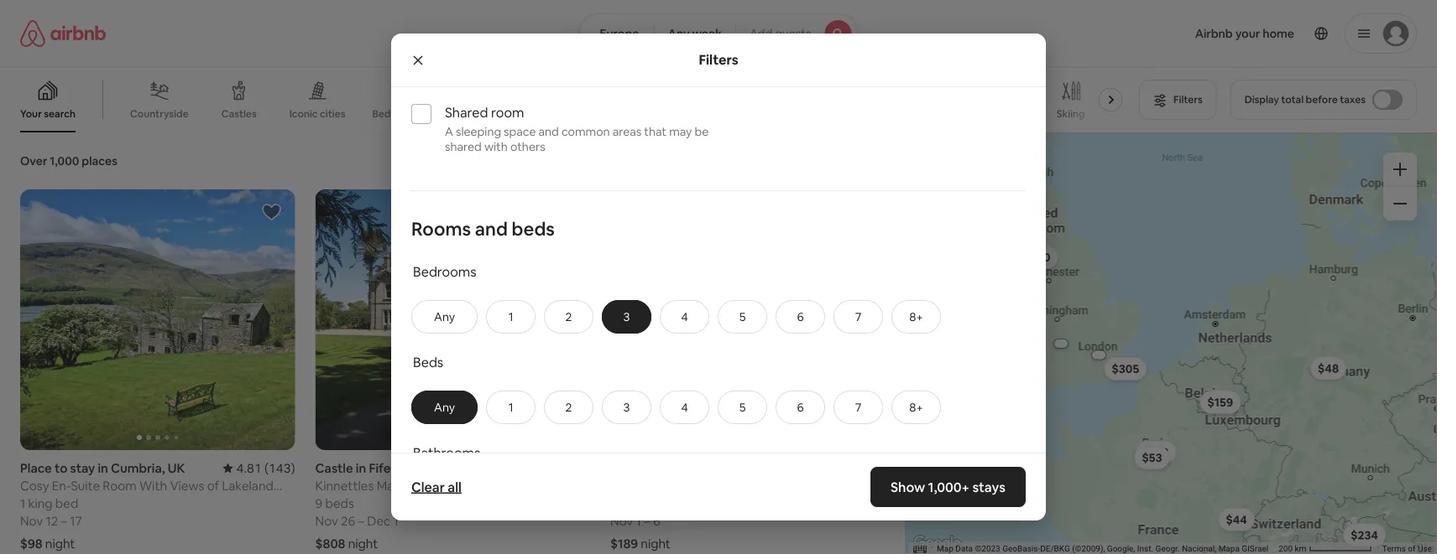 Task type: locate. For each thing, give the bounding box(es) containing it.
$44
[[1226, 513, 1248, 528]]

2 8+ element from the top
[[910, 400, 923, 415]]

7 button
[[834, 300, 883, 334], [834, 391, 883, 425]]

your
[[20, 107, 42, 120]]

of
[[1408, 545, 1416, 555]]

2 horizontal spatial –
[[644, 514, 650, 530]]

0 vertical spatial 2 button
[[544, 300, 594, 334]]

4.91 out of 5 average rating,  155 reviews image
[[813, 461, 885, 477]]

2 3 from the top
[[623, 400, 630, 415]]

1 vertical spatial 4
[[681, 400, 688, 415]]

0 vertical spatial 3
[[623, 310, 630, 325]]

8+
[[910, 310, 923, 325], [910, 400, 923, 415]]

night right $189
[[641, 536, 671, 553]]

any button down bedrooms
[[411, 300, 478, 334]]

any week
[[668, 26, 722, 41]]

beds
[[413, 354, 443, 371]]

3 nov from the left
[[610, 514, 633, 530]]

2 8+ from the top
[[910, 400, 923, 415]]

8+ button for beds
[[892, 391, 941, 425]]

4.91 (155)
[[827, 461, 885, 477]]

2 night from the left
[[348, 536, 378, 553]]

cities
[[320, 107, 345, 120]]

8+ button for bedrooms
[[892, 300, 941, 334]]

0 vertical spatial 8+
[[910, 310, 923, 325]]

any
[[668, 26, 690, 41], [434, 310, 455, 325], [434, 400, 455, 415]]

any left week
[[668, 26, 690, 41]]

5
[[739, 310, 746, 325], [739, 400, 746, 415]]

2 horizontal spatial nov
[[610, 514, 633, 530]]

1 6 button from the top
[[776, 300, 825, 334]]

total
[[1281, 93, 1304, 106]]

0 vertical spatial 5
[[739, 310, 746, 325]]

uk up the mansion
[[397, 461, 414, 477]]

add guests
[[750, 26, 811, 41]]

1 vertical spatial 7 button
[[834, 391, 883, 425]]

0 horizontal spatial in
[[98, 461, 108, 477]]

1 vertical spatial 5
[[739, 400, 746, 415]]

0 vertical spatial 2
[[566, 310, 572, 325]]

2 vertical spatial 6
[[653, 514, 660, 530]]

1 vertical spatial any
[[434, 310, 455, 325]]

$310 button
[[1017, 246, 1058, 270]]

2 2 button from the top
[[544, 391, 594, 425]]

nov down king
[[20, 514, 43, 530]]

bed
[[55, 496, 78, 512]]

km
[[1295, 545, 1307, 555]]

7 for beds
[[855, 400, 862, 415]]

2 5 button from the top
[[718, 391, 767, 425]]

filters dialog
[[391, 0, 1046, 552]]

1 uk from the left
[[168, 461, 185, 477]]

1 vertical spatial 8+
[[910, 400, 923, 415]]

2 in from the left
[[356, 461, 366, 477]]

$189
[[610, 536, 638, 553]]

1 horizontal spatial –
[[358, 514, 364, 530]]

in left "fife,"
[[356, 461, 366, 477]]

uk
[[168, 461, 185, 477], [397, 461, 414, 477]]

1 vertical spatial 8+ element
[[910, 400, 923, 415]]

1 night from the left
[[45, 536, 75, 553]]

2 nov from the left
[[315, 514, 338, 530]]

2 – from the left
[[358, 514, 364, 530]]

1 vertical spatial any button
[[411, 391, 478, 425]]

1 vertical spatial 8+ button
[[892, 391, 941, 425]]

1 in from the left
[[98, 461, 108, 477]]

show 1,000+ stays link
[[871, 468, 1026, 508]]

1 4 from the top
[[681, 310, 688, 325]]

0 vertical spatial 6 button
[[776, 300, 825, 334]]

2 4 button from the top
[[660, 391, 709, 425]]

4.91
[[827, 461, 852, 477]]

1 vertical spatial 1 button
[[486, 391, 536, 425]]

1 8+ from the top
[[910, 310, 923, 325]]

0 vertical spatial 4
[[681, 310, 688, 325]]

0 horizontal spatial nov
[[20, 514, 43, 530]]

before
[[1306, 93, 1338, 106]]

3 – from the left
[[644, 514, 650, 530]]

0 vertical spatial 4 button
[[660, 300, 709, 334]]

group
[[0, 67, 1129, 133], [20, 190, 295, 451], [315, 190, 590, 451], [610, 190, 885, 451]]

any down bedrooms
[[434, 310, 455, 325]]

4 button for beds
[[660, 391, 709, 425]]

1 vertical spatial 2 button
[[544, 391, 594, 425]]

keyboard shortcuts image
[[913, 546, 927, 554]]

– inside castle in fife, uk kinnettles mansion 9 beds nov 26 – dec 1 $808 night
[[358, 514, 364, 530]]

5 button for bedrooms
[[718, 300, 767, 334]]

2 5 from the top
[[739, 400, 746, 415]]

and right the space
[[539, 124, 559, 139]]

1 horizontal spatial beds
[[512, 217, 555, 241]]

geogr.
[[1156, 545, 1180, 555]]

8+ element for beds
[[910, 400, 923, 415]]

4 for bedrooms
[[681, 310, 688, 325]]

2 8+ button from the top
[[892, 391, 941, 425]]

2 any button from the top
[[411, 391, 478, 425]]

0 vertical spatial any element
[[429, 310, 460, 325]]

2 6 button from the top
[[776, 391, 825, 425]]

gisrael
[[1242, 545, 1269, 555]]

dec
[[367, 514, 391, 530]]

any element
[[429, 310, 460, 325], [429, 400, 460, 415]]

9
[[315, 496, 323, 512]]

2 1 button from the top
[[486, 391, 536, 425]]

– inside nov 1 – 6 $189 night
[[644, 514, 650, 530]]

3 night from the left
[[641, 536, 671, 553]]

4 button
[[660, 300, 709, 334], [660, 391, 709, 425]]

bed & breakfasts
[[372, 107, 453, 120]]

$159
[[1208, 395, 1234, 410]]

with
[[484, 139, 508, 154]]

0 vertical spatial 5 button
[[718, 300, 767, 334]]

1
[[508, 310, 513, 325], [508, 400, 513, 415], [20, 496, 25, 512], [393, 514, 399, 530], [636, 514, 641, 530]]

$234
[[1351, 528, 1379, 543]]

beds down "others"
[[512, 217, 555, 241]]

castle
[[315, 461, 353, 477]]

your search
[[20, 107, 76, 120]]

zoom in image
[[1394, 163, 1407, 176]]

1 button
[[486, 300, 536, 334], [486, 391, 536, 425]]

2 uk from the left
[[397, 461, 414, 477]]

0 vertical spatial 3 button
[[602, 300, 652, 334]]

1 horizontal spatial uk
[[397, 461, 414, 477]]

any for first any element from the top
[[434, 310, 455, 325]]

8+ element
[[910, 310, 923, 325], [910, 400, 923, 415]]

1 horizontal spatial night
[[348, 536, 378, 553]]

1 vertical spatial 6
[[797, 400, 804, 415]]

sleeping
[[456, 124, 501, 139]]

any element down bedrooms
[[429, 310, 460, 325]]

google image
[[910, 533, 965, 555]]

0 vertical spatial 6
[[797, 310, 804, 325]]

and inside shared room a sleeping space and common areas that may be shared with others
[[539, 124, 559, 139]]

2 2 from the top
[[566, 400, 572, 415]]

any button
[[411, 300, 478, 334], [411, 391, 478, 425]]

any element up bathrooms
[[429, 400, 460, 415]]

0 horizontal spatial –
[[61, 514, 67, 530]]

night
[[45, 536, 75, 553], [348, 536, 378, 553], [641, 536, 671, 553]]

zoom out image
[[1394, 197, 1407, 211]]

and right rooms
[[475, 217, 508, 241]]

profile element
[[879, 0, 1417, 67]]

1 5 from the top
[[739, 310, 746, 325]]

1 horizontal spatial in
[[356, 461, 366, 477]]

nov inside nov 1 – 6 $189 night
[[610, 514, 633, 530]]

1 vertical spatial 3
[[623, 400, 630, 415]]

1 2 button from the top
[[544, 300, 594, 334]]

any up bathrooms
[[434, 400, 455, 415]]

0 horizontal spatial beds
[[325, 496, 354, 512]]

night inside castle in fife, uk kinnettles mansion 9 beds nov 26 – dec 1 $808 night
[[348, 536, 378, 553]]

6 button for bedrooms
[[776, 300, 825, 334]]

rooms
[[411, 217, 471, 241]]

1 horizontal spatial nov
[[315, 514, 338, 530]]

bed
[[372, 107, 391, 120]]

1 vertical spatial 7
[[855, 400, 862, 415]]

2 vertical spatial any
[[434, 400, 455, 415]]

iconic cities
[[289, 107, 345, 120]]

$44 button
[[1219, 509, 1255, 532]]

uk right the cumbria,
[[168, 461, 185, 477]]

display total before taxes button
[[1231, 80, 1417, 120]]

1 vertical spatial any element
[[429, 400, 460, 415]]

0 vertical spatial any
[[668, 26, 690, 41]]

1 – from the left
[[61, 514, 67, 530]]

0 vertical spatial 7
[[855, 310, 862, 325]]

5 for beds
[[739, 400, 746, 415]]

1 8+ button from the top
[[892, 300, 941, 334]]

nov down 9
[[315, 514, 338, 530]]

$234 button
[[1344, 524, 1386, 548]]

1 vertical spatial 2
[[566, 400, 572, 415]]

google,
[[1107, 545, 1135, 555]]

beds
[[512, 217, 555, 241], [325, 496, 354, 512]]

©2023
[[975, 545, 1001, 555]]

group for 9 beds
[[315, 190, 590, 451]]

0 vertical spatial beds
[[512, 217, 555, 241]]

26
[[341, 514, 355, 530]]

1 vertical spatial 5 button
[[718, 391, 767, 425]]

1 vertical spatial 6 button
[[776, 391, 825, 425]]

0 vertical spatial 8+ element
[[910, 310, 923, 325]]

0 vertical spatial any button
[[411, 300, 478, 334]]

any inside button
[[668, 26, 690, 41]]

(©2009),
[[1072, 545, 1105, 555]]

group for nov 1 – 6
[[610, 190, 885, 451]]

2 7 from the top
[[855, 400, 862, 415]]

0 vertical spatial 1 button
[[486, 300, 536, 334]]

google map
showing 36 stays. region
[[906, 133, 1437, 555]]

in right "stay"
[[98, 461, 108, 477]]

1 2 from the top
[[566, 310, 572, 325]]

terms of use link
[[1383, 545, 1432, 555]]

6
[[797, 310, 804, 325], [797, 400, 804, 415], [653, 514, 660, 530]]

night down 12
[[45, 536, 75, 553]]

1 nov from the left
[[20, 514, 43, 530]]

1 1 button from the top
[[486, 300, 536, 334]]

2 horizontal spatial night
[[641, 536, 671, 553]]

any button up bathrooms
[[411, 391, 478, 425]]

None search field
[[579, 13, 858, 54]]

clear all button
[[403, 471, 470, 505]]

200
[[1279, 545, 1293, 555]]

1 4 button from the top
[[660, 300, 709, 334]]

1 vertical spatial beds
[[325, 496, 354, 512]]

iconic
[[289, 107, 318, 120]]

nov up $189
[[610, 514, 633, 530]]

map
[[937, 545, 954, 555]]

1 7 from the top
[[855, 310, 862, 325]]

use
[[1418, 545, 1432, 555]]

1 horizontal spatial and
[[539, 124, 559, 139]]

– inside 1 king bed nov 12 – 17 $98 night
[[61, 514, 67, 530]]

cumbria,
[[111, 461, 165, 477]]

search
[[44, 107, 76, 120]]

display total before taxes
[[1245, 93, 1366, 106]]

bedrooms
[[413, 263, 477, 280]]

$159 button
[[1200, 391, 1241, 415]]

2 7 button from the top
[[834, 391, 883, 425]]

4.81
[[236, 461, 262, 477]]

3
[[623, 310, 630, 325], [623, 400, 630, 415]]

breakfasts
[[402, 107, 453, 120]]

6 inside nov 1 – 6 $189 night
[[653, 514, 660, 530]]

stay
[[70, 461, 95, 477]]

0 vertical spatial and
[[539, 124, 559, 139]]

design
[[487, 107, 519, 120]]

none search field containing europe
[[579, 13, 858, 54]]

0 horizontal spatial and
[[475, 217, 508, 241]]

1 7 button from the top
[[834, 300, 883, 334]]

$808
[[315, 536, 345, 553]]

display
[[1245, 93, 1279, 106]]

beds down kinnettles
[[325, 496, 354, 512]]

2 4 from the top
[[681, 400, 688, 415]]

1 vertical spatial 4 button
[[660, 391, 709, 425]]

0 horizontal spatial night
[[45, 536, 75, 553]]

6 button for beds
[[776, 391, 825, 425]]

2 button
[[544, 300, 594, 334], [544, 391, 594, 425]]

1 3 from the top
[[623, 310, 630, 325]]

0 horizontal spatial uk
[[168, 461, 185, 477]]

2
[[566, 310, 572, 325], [566, 400, 572, 415]]

1 vertical spatial 3 button
[[602, 391, 652, 425]]

night down 26
[[348, 536, 378, 553]]

1 8+ element from the top
[[910, 310, 923, 325]]

0 vertical spatial 7 button
[[834, 300, 883, 334]]

0 vertical spatial 8+ button
[[892, 300, 941, 334]]

5 button for beds
[[718, 391, 767, 425]]

1 5 button from the top
[[718, 300, 767, 334]]



Task type: vqa. For each thing, say whether or not it's contained in the screenshot.
$225 button
no



Task type: describe. For each thing, give the bounding box(es) containing it.
any week button
[[654, 13, 736, 54]]

add to wishlist: place to stay in cumbria, uk image
[[262, 202, 282, 222]]

1 any button from the top
[[411, 300, 478, 334]]

1 3 button from the top
[[602, 300, 652, 334]]

200 km
[[1279, 545, 1309, 555]]

skiing
[[1057, 107, 1085, 120]]

filters
[[699, 51, 738, 68]]

europe button
[[579, 13, 655, 54]]

room
[[491, 104, 524, 121]]

1,000+
[[928, 479, 970, 496]]

4.81 out of 5 average rating,  143 reviews image
[[223, 461, 295, 477]]

2 3 button from the top
[[602, 391, 652, 425]]

any for 1st any element from the bottom of the filters dialog
[[434, 400, 455, 415]]

&
[[393, 107, 400, 120]]

1 inside castle in fife, uk kinnettles mansion 9 beds nov 26 – dec 1 $808 night
[[393, 514, 399, 530]]

$48
[[1318, 361, 1339, 376]]

over 1,000 places
[[20, 154, 117, 169]]

7 for bedrooms
[[855, 310, 862, 325]]

common
[[562, 124, 610, 139]]

kinnettles
[[315, 478, 374, 495]]

nov inside castle in fife, uk kinnettles mansion 9 beds nov 26 – dec 1 $808 night
[[315, 514, 338, 530]]

geobasis-
[[1003, 545, 1040, 555]]

in inside castle in fife, uk kinnettles mansion 9 beds nov 26 – dec 1 $808 night
[[356, 461, 366, 477]]

2 button for bedrooms
[[544, 300, 594, 334]]

2 any element from the top
[[429, 400, 460, 415]]

2 for beds
[[566, 400, 572, 415]]

4 button for bedrooms
[[660, 300, 709, 334]]

(143)
[[265, 461, 295, 477]]

night inside 1 king bed nov 12 – 17 $98 night
[[45, 536, 75, 553]]

4 for beds
[[681, 400, 688, 415]]

200 km button
[[1274, 543, 1378, 555]]

over
[[20, 154, 47, 169]]

may
[[669, 124, 692, 139]]

4.81 (143)
[[236, 461, 295, 477]]

places
[[82, 154, 117, 169]]

beds inside castle in fife, uk kinnettles mansion 9 beds nov 26 – dec 1 $808 night
[[325, 496, 354, 512]]

taxes
[[1340, 93, 1366, 106]]

all
[[448, 479, 462, 496]]

$305 button
[[1105, 358, 1147, 381]]

inst.
[[1137, 545, 1154, 555]]

stays
[[973, 479, 1006, 496]]

$313
[[1144, 445, 1169, 460]]

castles
[[221, 107, 257, 120]]

fife,
[[369, 461, 394, 477]]

8+ for beds
[[910, 400, 923, 415]]

terms of use
[[1383, 545, 1432, 555]]

be
[[695, 124, 709, 139]]

uk inside castle in fife, uk kinnettles mansion 9 beds nov 26 – dec 1 $808 night
[[397, 461, 414, 477]]

bathrooms
[[413, 444, 481, 462]]

8+ element for bedrooms
[[910, 310, 923, 325]]

map data ©2023 geobasis-de/bkg (©2009), google, inst. geogr. nacional, mapa gisrael
[[937, 545, 1269, 555]]

mapa
[[1219, 545, 1240, 555]]

place
[[20, 461, 52, 477]]

1 inside 1 king bed nov 12 – 17 $98 night
[[20, 496, 25, 512]]

12
[[46, 514, 58, 530]]

group for 1 king bed
[[20, 190, 295, 451]]

$305
[[1112, 362, 1140, 377]]

1 button for bedrooms
[[486, 300, 536, 334]]

to
[[55, 461, 68, 477]]

week
[[692, 26, 722, 41]]

1 button for beds
[[486, 391, 536, 425]]

$313 button
[[1136, 441, 1177, 465]]

add guests button
[[735, 13, 858, 54]]

$48 button
[[1311, 357, 1347, 381]]

group containing iconic cities
[[0, 67, 1129, 133]]

(155)
[[855, 461, 885, 477]]

7 button for bedrooms
[[834, 300, 883, 334]]

$53 button
[[1135, 447, 1170, 470]]

clear
[[411, 479, 445, 496]]

beds inside filters dialog
[[512, 217, 555, 241]]

show 1,000+ stays
[[891, 479, 1006, 496]]

1 vertical spatial and
[[475, 217, 508, 241]]

$53
[[1142, 451, 1163, 466]]

night inside nov 1 – 6 $189 night
[[641, 536, 671, 553]]

1 inside nov 1 – 6 $189 night
[[636, 514, 641, 530]]

$310
[[1025, 250, 1051, 265]]

castle in fife, uk kinnettles mansion 9 beds nov 26 – dec 1 $808 night
[[315, 461, 425, 553]]

guests
[[775, 26, 811, 41]]

others
[[510, 139, 545, 154]]

nov inside 1 king bed nov 12 – 17 $98 night
[[20, 514, 43, 530]]

5 for bedrooms
[[739, 310, 746, 325]]

king
[[28, 496, 53, 512]]

6 for beds
[[797, 400, 804, 415]]

2 button for beds
[[544, 391, 594, 425]]

a
[[445, 124, 453, 139]]

terms
[[1383, 545, 1406, 555]]

any for any week
[[668, 26, 690, 41]]

shared
[[445, 139, 482, 154]]

1,000
[[50, 154, 79, 169]]

nacional,
[[1182, 545, 1217, 555]]

place to stay in cumbria, uk
[[20, 461, 185, 477]]

rooms and beds
[[411, 217, 555, 241]]

6 for bedrooms
[[797, 310, 804, 325]]

17
[[70, 514, 82, 530]]

that
[[644, 124, 667, 139]]

europe
[[600, 26, 639, 41]]

data
[[956, 545, 973, 555]]

7 button for beds
[[834, 391, 883, 425]]

1 any element from the top
[[429, 310, 460, 325]]

8+ for bedrooms
[[910, 310, 923, 325]]

countryside
[[130, 107, 189, 120]]

de/bkg
[[1040, 545, 1070, 555]]

clear all
[[411, 479, 462, 496]]

mansion
[[377, 478, 425, 495]]

space
[[504, 124, 536, 139]]

2 for bedrooms
[[566, 310, 572, 325]]



